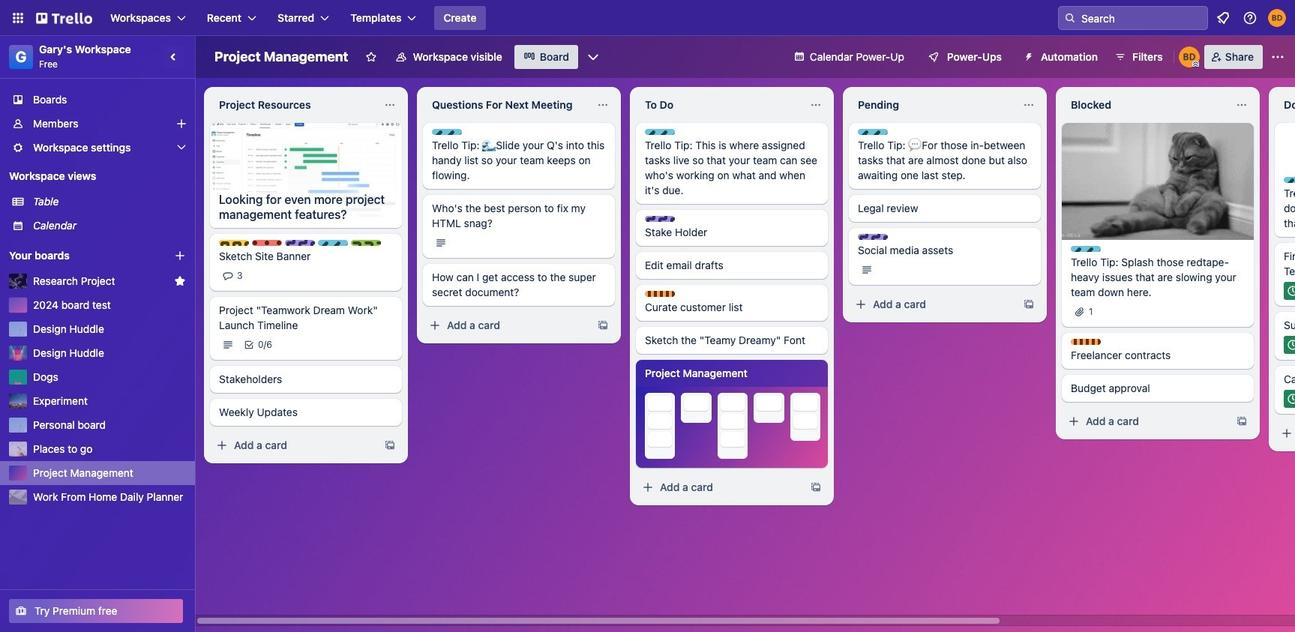 Task type: locate. For each thing, give the bounding box(es) containing it.
1 vertical spatial create from template… image
[[1236, 416, 1248, 428]]

1 vertical spatial create from template… image
[[384, 439, 396, 451]]

color: yellow, title: "copy request" element
[[219, 240, 249, 246]]

color: purple, title: "design team" element
[[645, 216, 675, 222], [858, 234, 888, 240], [285, 240, 315, 246]]

2 vertical spatial create from template… image
[[810, 482, 822, 494]]

barb dwyer (barbdwyer3) image
[[1269, 9, 1287, 27], [1179, 47, 1200, 68]]

1 horizontal spatial create from template… image
[[810, 482, 822, 494]]

this member is an admin of this board. image
[[1193, 61, 1200, 68]]

1 vertical spatial barb dwyer (barbdwyer3) image
[[1179, 47, 1200, 68]]

open information menu image
[[1243, 11, 1258, 26]]

None checkbox
[[1285, 282, 1296, 300]]

None text field
[[423, 93, 591, 117], [636, 93, 804, 117], [1275, 93, 1296, 117], [423, 93, 591, 117], [636, 93, 804, 117], [1275, 93, 1296, 117]]

None checkbox
[[1285, 336, 1296, 354], [1285, 390, 1296, 408], [1285, 336, 1296, 354], [1285, 390, 1296, 408]]

0 vertical spatial color: orange, title: "one more step" element
[[645, 291, 675, 297]]

create from template… image
[[1023, 299, 1035, 311], [384, 439, 396, 451], [810, 482, 822, 494]]

barb dwyer (barbdwyer3) image right open information menu image
[[1269, 9, 1287, 27]]

customize views image
[[586, 50, 601, 65]]

color: lime, title: "halp" element
[[351, 240, 381, 246]]

color: sky, title: "trello tip" element
[[432, 129, 462, 135], [645, 129, 675, 135], [858, 129, 888, 135], [1285, 177, 1296, 183], [318, 240, 348, 246], [1071, 246, 1101, 252]]

0 horizontal spatial create from template… image
[[597, 320, 609, 332]]

0 horizontal spatial color: purple, title: "design team" element
[[285, 240, 315, 246]]

barb dwyer (barbdwyer3) image down search "field"
[[1179, 47, 1200, 68]]

0 vertical spatial barb dwyer (barbdwyer3) image
[[1269, 9, 1287, 27]]

1 vertical spatial color: orange, title: "one more step" element
[[1071, 339, 1101, 345]]

None text field
[[210, 93, 378, 117], [849, 93, 1017, 117], [1062, 93, 1230, 117], [210, 93, 378, 117], [849, 93, 1017, 117], [1062, 93, 1230, 117]]

1 horizontal spatial barb dwyer (barbdwyer3) image
[[1269, 9, 1287, 27]]

your boards with 10 items element
[[9, 247, 152, 265]]

back to home image
[[36, 6, 92, 30]]

2 horizontal spatial create from template… image
[[1023, 299, 1035, 311]]

0 horizontal spatial color: orange, title: "one more step" element
[[645, 291, 675, 297]]

0 horizontal spatial barb dwyer (barbdwyer3) image
[[1179, 47, 1200, 68]]

color: orange, title: "one more step" element
[[645, 291, 675, 297], [1071, 339, 1101, 345]]

create from template… image
[[597, 320, 609, 332], [1236, 416, 1248, 428]]



Task type: describe. For each thing, give the bounding box(es) containing it.
primary element
[[0, 0, 1296, 36]]

0 notifications image
[[1215, 9, 1233, 27]]

2 horizontal spatial color: purple, title: "design team" element
[[858, 234, 888, 240]]

1 horizontal spatial color: purple, title: "design team" element
[[645, 216, 675, 222]]

search image
[[1065, 12, 1077, 24]]

add board image
[[174, 250, 186, 262]]

0 vertical spatial create from template… image
[[597, 320, 609, 332]]

1 horizontal spatial color: orange, title: "one more step" element
[[1071, 339, 1101, 345]]

color: red, title: "priority" element
[[252, 240, 282, 246]]

1 horizontal spatial create from template… image
[[1236, 416, 1248, 428]]

starred icon image
[[174, 275, 186, 287]]

star or unstar board image
[[365, 51, 377, 63]]

Board name text field
[[207, 45, 356, 69]]

0 horizontal spatial create from template… image
[[384, 439, 396, 451]]

0 vertical spatial create from template… image
[[1023, 299, 1035, 311]]

workspace navigation collapse icon image
[[164, 47, 185, 68]]

show menu image
[[1271, 50, 1286, 65]]

Search field
[[1077, 8, 1208, 29]]



Task type: vqa. For each thing, say whether or not it's contained in the screenshot.
5th Nov 17 at 10:47 AM • on board Go To Market Strategy Template from the top of the page
no



